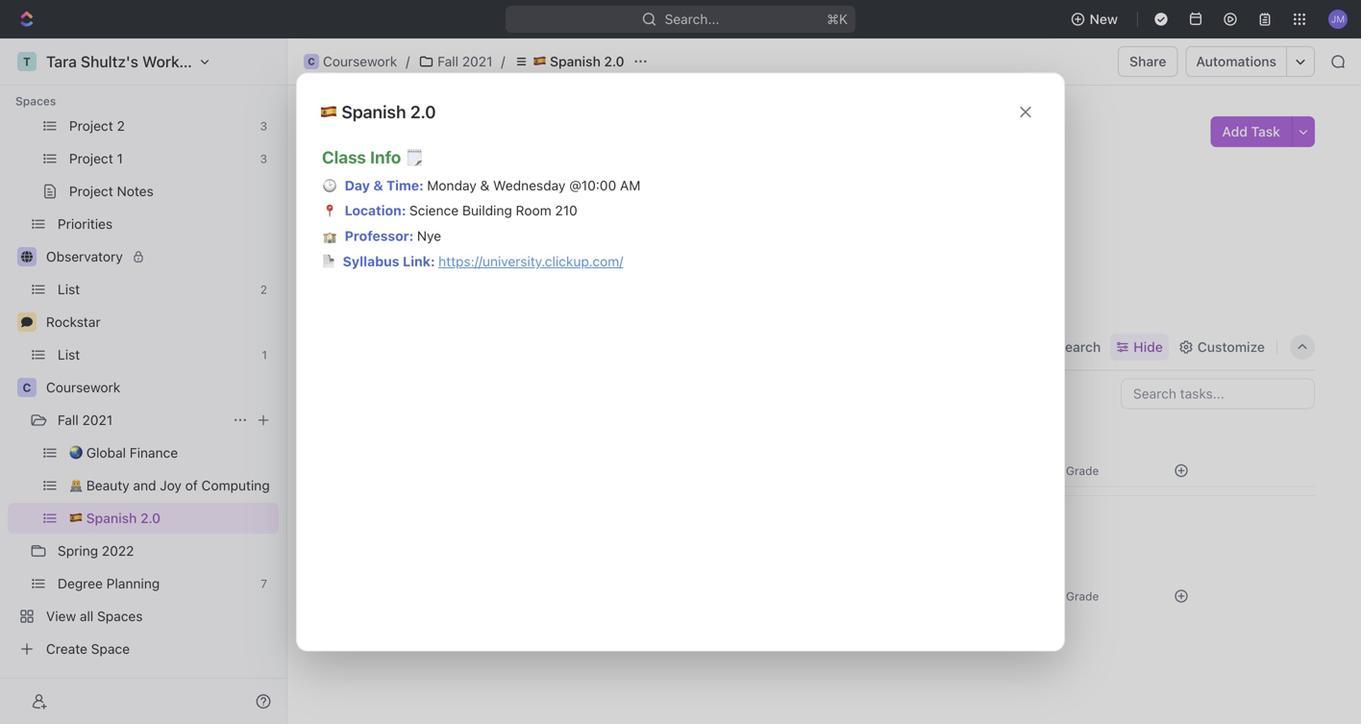 Task type: describe. For each thing, give the bounding box(es) containing it.
search button
[[1032, 334, 1107, 361]]

2.0 inside dialog
[[411, 101, 436, 122]]

1 horizontal spatial coursework
[[323, 53, 397, 69]]

2 & from the left
[[480, 177, 490, 193]]

wednesday
[[494, 177, 566, 193]]

add
[[1223, 124, 1248, 139]]

share button
[[1119, 46, 1179, 77]]

new button
[[1063, 4, 1130, 35]]

1 / from the left
[[406, 53, 410, 69]]

hide
[[1134, 339, 1164, 355]]

1 horizontal spatial 2.0
[[471, 115, 511, 147]]

1 horizontal spatial coursework, , element
[[304, 54, 319, 69]]

science
[[410, 203, 459, 219]]

projects
[[58, 85, 108, 101]]

coursework, , element inside sidebar navigation
[[17, 378, 37, 397]]

https://university.clickup.com/
[[439, 253, 624, 269]]

🕑 day & time:
[[323, 177, 424, 195]]

hide button
[[1111, 334, 1169, 361]]

🇪🇸 inside dialog
[[320, 101, 338, 122]]

location:
[[345, 203, 406, 219]]

day
[[345, 177, 370, 193]]

fall inside tree
[[58, 412, 79, 428]]

share
[[1130, 53, 1167, 69]]

observatory
[[46, 249, 123, 264]]

🇪🇸 spanish 2.0 inside dialog
[[320, 101, 436, 122]]

spanish inside dialog
[[342, 101, 406, 122]]

customize
[[1198, 339, 1266, 355]]

observatory link
[[46, 241, 275, 272]]

2021 inside tree
[[82, 412, 113, 428]]

0 vertical spatial fall
[[438, 53, 459, 69]]

1 horizontal spatial fall 2021 link
[[414, 50, 498, 73]]

sidebar navigation
[[0, 0, 288, 724]]

comment image
[[21, 316, 33, 328]]

1 horizontal spatial 2021
[[462, 53, 493, 69]]

spaces
[[15, 94, 56, 108]]

🏫
[[323, 230, 337, 245]]

c coursework /
[[308, 53, 410, 69]]

search
[[1057, 339, 1101, 355]]

globe image
[[21, 251, 33, 263]]

add task
[[1223, 124, 1281, 139]]

search...
[[665, 11, 720, 27]]

Search tasks... text field
[[1122, 379, 1315, 408]]

syllabus
[[343, 253, 400, 269]]

🏫 professor: nye 📄 syllabus link: https://university.clickup.com/
[[322, 228, 624, 269]]



Task type: locate. For each thing, give the bounding box(es) containing it.
1 vertical spatial fall 2021 link
[[58, 405, 225, 436]]

building
[[463, 203, 512, 219]]

https://university.clickup.com/ link
[[439, 253, 624, 269]]

1 vertical spatial coursework
[[46, 379, 120, 395]]

professor:
[[345, 228, 414, 244]]

🗒️
[[406, 149, 423, 168]]

tree
[[8, 0, 279, 665]]

/
[[406, 53, 410, 69], [501, 53, 505, 69]]

0 horizontal spatial /
[[406, 53, 410, 69]]

⌘k
[[827, 11, 848, 27]]

85
[[1067, 471, 1083, 487]]

fall 2021
[[438, 53, 493, 69], [58, 412, 113, 428]]

link:
[[403, 253, 435, 269]]

monday
[[427, 177, 477, 193]]

1 & from the left
[[374, 177, 383, 193]]

0 horizontal spatial fall
[[58, 412, 79, 428]]

0 vertical spatial coursework
[[323, 53, 397, 69]]

nye
[[417, 228, 442, 244]]

0 horizontal spatial fall 2021
[[58, 412, 113, 428]]

projects link
[[58, 78, 225, 109]]

rockstar
[[46, 314, 101, 330]]

1 horizontal spatial fall
[[438, 53, 459, 69]]

2021 down the coursework 'link'
[[82, 412, 113, 428]]

coursework link
[[46, 372, 275, 403]]

automations
[[1197, 53, 1277, 69]]

0 horizontal spatial &
[[374, 177, 383, 193]]

spanish
[[550, 53, 601, 69], [342, 101, 406, 122], [366, 115, 465, 147]]

0 horizontal spatial c
[[23, 381, 31, 394]]

85 button
[[1055, 462, 1151, 496]]

& right day
[[374, 177, 383, 193]]

🕑
[[323, 179, 337, 195]]

1 horizontal spatial c
[[308, 56, 315, 67]]

class info 🗒️
[[322, 147, 423, 168]]

coursework, , element
[[304, 54, 319, 69], [17, 378, 37, 397]]

new
[[1090, 11, 1119, 27]]

automations button
[[1187, 47, 1287, 76]]

tree inside sidebar navigation
[[8, 0, 279, 665]]

1 vertical spatial c
[[23, 381, 31, 394]]

c inside the coursework, , element
[[23, 381, 31, 394]]

🇪🇸 spanish 2.0
[[533, 53, 625, 69], [320, 101, 436, 122], [334, 115, 517, 147]]

210
[[555, 203, 578, 219]]

monday & wednesday @10:00 am
[[427, 177, 641, 193]]

1 vertical spatial fall 2021
[[58, 412, 113, 428]]

fall
[[438, 53, 459, 69], [58, 412, 79, 428]]

c for c coursework /
[[308, 56, 315, 67]]

2021 left the 🇪🇸 spanish 2.0 link
[[462, 53, 493, 69]]

1 vertical spatial fall
[[58, 412, 79, 428]]

0 vertical spatial c
[[308, 56, 315, 67]]

0 horizontal spatial fall 2021 link
[[58, 405, 225, 436]]

2.0
[[604, 53, 625, 69], [411, 101, 436, 122], [471, 115, 511, 147]]

0 vertical spatial fall 2021 link
[[414, 50, 498, 73]]

& up building at the left top of page
[[480, 177, 490, 193]]

1 horizontal spatial fall 2021
[[438, 53, 493, 69]]

c
[[308, 56, 315, 67], [23, 381, 31, 394]]

1 vertical spatial 2021
[[82, 412, 113, 428]]

2021
[[462, 53, 493, 69], [82, 412, 113, 428]]

rockstar link
[[46, 307, 275, 338]]

class
[[322, 147, 366, 167]]

c for c
[[23, 381, 31, 394]]

0 horizontal spatial coursework, , element
[[17, 378, 37, 397]]

info
[[370, 147, 401, 167]]

📍
[[323, 204, 337, 220]]

📍 location: science building room 210
[[323, 203, 578, 220]]

fall 2021 inside tree
[[58, 412, 113, 428]]

🇪🇸
[[533, 53, 547, 69], [320, 101, 338, 122], [334, 115, 361, 147]]

1 horizontal spatial &
[[480, 177, 490, 193]]

coursework inside 'link'
[[46, 379, 120, 395]]

🇪🇸 spanish 2.0 dialog
[[296, 73, 1066, 652]]

📄
[[322, 253, 336, 269]]

& inside the 🕑 day & time:
[[374, 177, 383, 193]]

@10:00
[[570, 177, 617, 193]]

🇪🇸 spanish 2.0 link
[[509, 50, 629, 73]]

2 / from the left
[[501, 53, 505, 69]]

room
[[516, 203, 552, 219]]

1 vertical spatial coursework, , element
[[17, 378, 37, 397]]

0 horizontal spatial coursework
[[46, 379, 120, 395]]

am
[[620, 177, 641, 193]]

2 horizontal spatial 2.0
[[604, 53, 625, 69]]

tree containing projects
[[8, 0, 279, 665]]

customize button
[[1173, 334, 1272, 361]]

1 horizontal spatial /
[[501, 53, 505, 69]]

0 horizontal spatial 2021
[[82, 412, 113, 428]]

0 horizontal spatial 2.0
[[411, 101, 436, 122]]

coursework
[[323, 53, 397, 69], [46, 379, 120, 395]]

0 vertical spatial coursework, , element
[[304, 54, 319, 69]]

c inside "c coursework /"
[[308, 56, 315, 67]]

fall 2021 link
[[414, 50, 498, 73], [58, 405, 225, 436]]

task
[[1252, 124, 1281, 139]]

0 vertical spatial 2021
[[462, 53, 493, 69]]

0 vertical spatial fall 2021
[[438, 53, 493, 69]]

time:
[[387, 177, 424, 193]]

&
[[374, 177, 383, 193], [480, 177, 490, 193]]

add task button
[[1211, 116, 1293, 147]]



Task type: vqa. For each thing, say whether or not it's contained in the screenshot.
one Create
no



